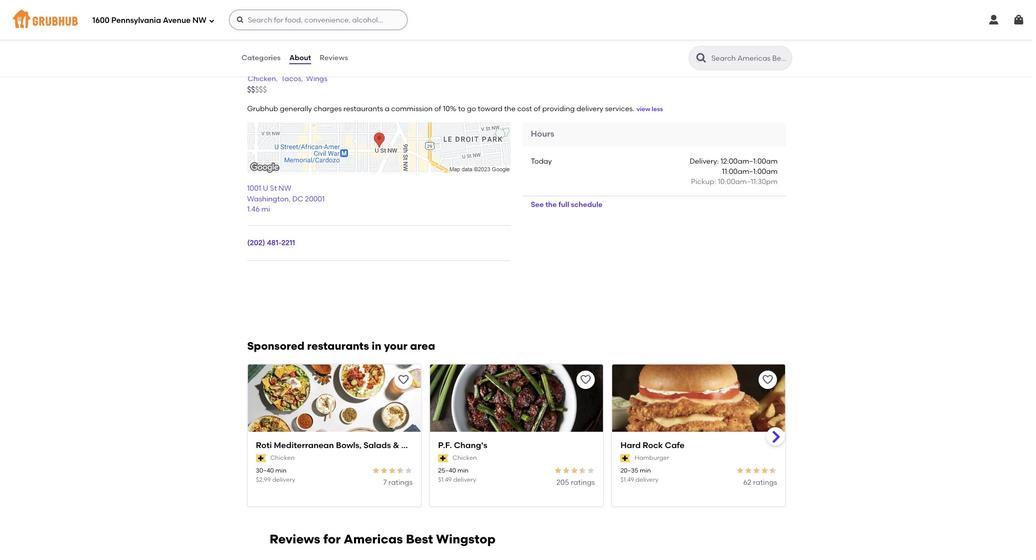 Task type: describe. For each thing, give the bounding box(es) containing it.
rock
[[643, 441, 663, 451]]

save this restaurant image for cafe
[[762, 374, 775, 387]]

2211
[[282, 239, 295, 248]]

20001
[[305, 195, 325, 204]]

2 save this restaurant button from the left
[[577, 371, 595, 390]]

12:00am–1:00am
[[721, 157, 778, 166]]

0 horizontal spatial svg image
[[209, 18, 215, 24]]

10:00am–11:30pm
[[718, 178, 778, 186]]

today
[[531, 157, 552, 166]]

min for mediterranean
[[276, 468, 287, 475]]

main navigation navigation
[[0, 0, 1034, 40]]

hard rock cafe link
[[621, 441, 778, 452]]

pennsylvania
[[111, 16, 161, 25]]

seafood
[[266, 2, 295, 11]]

cafe
[[665, 441, 685, 451]]

ratings for cafe
[[754, 479, 778, 487]]

chicken for chang's
[[453, 455, 477, 462]]

u
[[263, 185, 268, 193]]

chang's
[[454, 441, 488, 451]]

pickup:
[[692, 178, 717, 186]]

reviews for americas best wingstop
[[270, 532, 496, 547]]

family
[[241, 2, 264, 11]]

subscription pass image
[[621, 455, 631, 463]]

p.f. chang's
[[438, 441, 488, 451]]

nw for avenue
[[193, 16, 207, 25]]

1001 u st nw washington , dc 20001 1.46 mi
[[247, 185, 325, 214]]

hamburger
[[635, 455, 670, 462]]

save this restaurant button for cafe
[[759, 371, 778, 390]]

delivery:
[[690, 157, 719, 166]]

about
[[290, 54, 311, 62]]

for
[[323, 532, 341, 547]]

chicken,
[[248, 74, 278, 83]]

reviews button
[[319, 40, 349, 77]]

categories
[[242, 54, 281, 62]]

reviews for reviews
[[320, 54, 348, 62]]

the inside button
[[546, 201, 557, 210]]

$1.49 for hard rock cafe
[[621, 477, 635, 484]]

view
[[637, 106, 651, 113]]

2 ratings from the left
[[571, 479, 595, 487]]

205
[[557, 479, 570, 487]]

less
[[652, 106, 664, 113]]

nw for st
[[279, 185, 291, 193]]

(202) 481-2211 button
[[247, 238, 295, 249]]

wings
[[306, 74, 328, 83]]

generally
[[280, 105, 312, 113]]

1600 pennsylvania avenue nw
[[92, 16, 207, 25]]

about button
[[289, 40, 312, 77]]

chicken for mediterranean
[[270, 455, 295, 462]]

mediterranean
[[274, 441, 334, 451]]

dc
[[292, 195, 304, 204]]

mi
[[262, 205, 270, 214]]

pickup: 10:00am–11:30pm
[[692, 178, 778, 186]]

62 ratings
[[744, 479, 778, 487]]

in
[[372, 340, 382, 353]]

commission
[[392, 105, 433, 113]]

americas best wingstop menu info
[[247, 55, 463, 70]]

search icon image
[[696, 52, 708, 64]]

20–35
[[621, 468, 639, 475]]

roti
[[256, 441, 272, 451]]

categories button
[[241, 40, 281, 77]]

25–40
[[438, 468, 456, 475]]

grubhub generally charges restaurants a commission of 10% to go toward the cost of providing delivery services. view less
[[247, 105, 664, 113]]

subscription pass image for p.f.
[[438, 455, 449, 463]]

view less button
[[637, 105, 664, 114]]

delivery for p.f. chang's
[[454, 477, 477, 484]]

tacos,
[[281, 74, 303, 83]]

$1.49 for p.f. chang's
[[438, 477, 452, 484]]

11:00am–1:00am
[[723, 167, 778, 176]]

205 ratings
[[557, 479, 595, 487]]

reviews for reviews for americas best wingstop
[[270, 532, 321, 547]]

7 ratings
[[384, 479, 413, 487]]

salads
[[364, 441, 391, 451]]

62
[[744, 479, 752, 487]]

delivery for hard rock cafe
[[636, 477, 659, 484]]

1 vertical spatial restaurants
[[307, 340, 369, 353]]

10%
[[443, 105, 457, 113]]



Task type: vqa. For each thing, say whether or not it's contained in the screenshot.
MIN corresponding to Chang's
yes



Task type: locate. For each thing, give the bounding box(es) containing it.
0 horizontal spatial subscription pass image
[[256, 455, 266, 463]]

2 horizontal spatial ratings
[[754, 479, 778, 487]]

1 min from the left
[[276, 468, 287, 475]]

7
[[384, 479, 387, 487]]

0 horizontal spatial of
[[435, 105, 442, 113]]

to
[[458, 105, 466, 113]]

delivery inside 25–40 min $1.49 delivery
[[454, 477, 477, 484]]

1 horizontal spatial svg image
[[1013, 14, 1026, 26]]

$1.49 inside 20–35 min $1.49 delivery
[[621, 477, 635, 484]]

1 ratings from the left
[[389, 479, 413, 487]]

0 horizontal spatial ratings
[[389, 479, 413, 487]]

reviews
[[320, 54, 348, 62], [270, 532, 321, 547]]

2 min from the left
[[458, 468, 469, 475]]

481-
[[267, 239, 282, 248]]

3 save this restaurant image from the left
[[762, 374, 775, 387]]

wings button
[[306, 73, 328, 85]]

delivery for roti mediterranean bowls, salads & pitas
[[272, 477, 295, 484]]

restaurants left "a"
[[344, 105, 383, 113]]

(202) 481-2211
[[247, 239, 295, 248]]

chicken, tacos, wings
[[248, 74, 328, 83]]

avenue
[[163, 16, 191, 25]]

area
[[410, 340, 436, 353]]

min inside 20–35 min $1.49 delivery
[[640, 468, 651, 475]]

delivery inside 20–35 min $1.49 delivery
[[636, 477, 659, 484]]

$1.49 inside 25–40 min $1.49 delivery
[[438, 477, 452, 484]]

americas
[[247, 55, 307, 70], [344, 532, 403, 547]]

full
[[559, 201, 570, 210]]

Search Americas Best Wingstop search field
[[711, 54, 789, 63]]

min for rock
[[640, 468, 651, 475]]

2 svg image from the left
[[1013, 14, 1026, 26]]

0 vertical spatial nw
[[193, 16, 207, 25]]

0 horizontal spatial wingstop
[[340, 55, 399, 70]]

0 horizontal spatial svg image
[[988, 14, 1001, 26]]

1 chicken from the left
[[270, 455, 295, 462]]

the
[[505, 105, 516, 113], [546, 201, 557, 210]]

1 horizontal spatial wingstop
[[436, 532, 496, 547]]

save this restaurant button
[[395, 371, 413, 390], [577, 371, 595, 390], [759, 371, 778, 390]]

subscription pass image
[[256, 455, 266, 463], [438, 455, 449, 463]]

2 subscription pass image from the left
[[438, 455, 449, 463]]

$$
[[247, 85, 255, 95]]

0 horizontal spatial the
[[505, 105, 516, 113]]

1 vertical spatial wingstop
[[436, 532, 496, 547]]

$2.99
[[256, 477, 271, 484]]

min inside 25–40 min $1.49 delivery
[[458, 468, 469, 475]]

1 vertical spatial americas
[[344, 532, 403, 547]]

chicken up 30–40 min $2.99 delivery
[[270, 455, 295, 462]]

0 horizontal spatial nw
[[193, 16, 207, 25]]

of
[[435, 105, 442, 113], [534, 105, 541, 113]]

1 horizontal spatial chicken
[[453, 455, 477, 462]]

3 save this restaurant button from the left
[[759, 371, 778, 390]]

1 horizontal spatial nw
[[279, 185, 291, 193]]

delivery
[[577, 105, 604, 113], [272, 477, 295, 484], [454, 477, 477, 484], [636, 477, 659, 484]]

0 vertical spatial americas
[[247, 55, 307, 70]]

charges
[[314, 105, 342, 113]]

hard rock cafe logo image
[[613, 365, 786, 451]]

st
[[270, 185, 277, 193]]

save this restaurant image
[[398, 374, 410, 387], [580, 374, 592, 387], [762, 374, 775, 387]]

25–40 min $1.49 delivery
[[438, 468, 477, 484]]

see
[[531, 201, 544, 210]]

svg image down family
[[236, 16, 244, 24]]

nw up ,
[[279, 185, 291, 193]]

reviews left for
[[270, 532, 321, 547]]

1 horizontal spatial of
[[534, 105, 541, 113]]

min for chang's
[[458, 468, 469, 475]]

1 vertical spatial nw
[[279, 185, 291, 193]]

delivery inside 30–40 min $2.99 delivery
[[272, 477, 295, 484]]

1 save this restaurant button from the left
[[395, 371, 413, 390]]

1 horizontal spatial min
[[458, 468, 469, 475]]

2 horizontal spatial save this restaurant button
[[759, 371, 778, 390]]

sponsored restaurants in your area
[[247, 340, 436, 353]]

0 horizontal spatial save this restaurant image
[[398, 374, 410, 387]]

$1.49 down "20–35"
[[621, 477, 635, 484]]

1 of from the left
[[435, 105, 442, 113]]

1 save this restaurant image from the left
[[398, 374, 410, 387]]

$$$$$
[[247, 85, 267, 95]]

nw inside 1001 u st nw washington , dc 20001 1.46 mi
[[279, 185, 291, 193]]

subscription pass image for roti
[[256, 455, 266, 463]]

info
[[439, 55, 463, 70]]

roti mediterranean bowls, salads & pitas link
[[256, 441, 422, 452]]

subscription pass image down roti
[[256, 455, 266, 463]]

p.f. chang's  logo image
[[430, 365, 604, 451]]

your
[[384, 340, 408, 353]]

restaurants
[[344, 105, 383, 113], [307, 340, 369, 353]]

1001
[[247, 185, 261, 193]]

of right cost
[[534, 105, 541, 113]]

grubhub
[[247, 105, 278, 113]]

1 vertical spatial the
[[546, 201, 557, 210]]

ratings right 62
[[754, 479, 778, 487]]

chicken, button
[[247, 73, 279, 85]]

save this restaurant button for bowls,
[[395, 371, 413, 390]]

1 horizontal spatial save this restaurant image
[[580, 374, 592, 387]]

hard
[[621, 441, 641, 451]]

0 horizontal spatial min
[[276, 468, 287, 475]]

0 horizontal spatial best
[[310, 55, 337, 70]]

ratings right 7
[[389, 479, 413, 487]]

washington
[[247, 195, 289, 204]]

2 horizontal spatial min
[[640, 468, 651, 475]]

2 save this restaurant image from the left
[[580, 374, 592, 387]]

1 horizontal spatial ratings
[[571, 479, 595, 487]]

2 horizontal spatial save this restaurant image
[[762, 374, 775, 387]]

min down hamburger
[[640, 468, 651, 475]]

min right 25–40
[[458, 468, 469, 475]]

see the full schedule
[[531, 201, 603, 210]]

americas up "chicken, tacos, wings"
[[247, 55, 307, 70]]

sponsored
[[247, 340, 305, 353]]

1 horizontal spatial svg image
[[236, 16, 244, 24]]

1 $1.49 from the left
[[438, 477, 452, 484]]

chicken down p.f. chang's
[[453, 455, 477, 462]]

0 vertical spatial the
[[505, 105, 516, 113]]

2 $1.49 from the left
[[621, 477, 635, 484]]

0 horizontal spatial americas
[[247, 55, 307, 70]]

3 min from the left
[[640, 468, 651, 475]]

30–40 min $2.99 delivery
[[256, 468, 295, 484]]

the left full
[[546, 201, 557, 210]]

delivery: 12:00am–1:00am 11:00am–1:00am
[[690, 157, 778, 176]]

reviews inside button
[[320, 54, 348, 62]]

roti mediterranean bowls, salads & pitas logo image
[[248, 365, 421, 451]]

bowls,
[[336, 441, 362, 451]]

(202)
[[247, 239, 265, 248]]

svg image right avenue
[[209, 18, 215, 24]]

tacos, button
[[281, 73, 304, 85]]

1 horizontal spatial americas
[[344, 532, 403, 547]]

schedule
[[571, 201, 603, 210]]

services.
[[605, 105, 635, 113]]

nw right avenue
[[193, 16, 207, 25]]

go
[[467, 105, 476, 113]]

svg image
[[236, 16, 244, 24], [209, 18, 215, 24]]

chicken
[[270, 455, 295, 462], [453, 455, 477, 462]]

1 horizontal spatial best
[[406, 532, 433, 547]]

0 horizontal spatial chicken
[[270, 455, 295, 462]]

delivery left services.
[[577, 105, 604, 113]]

0 vertical spatial reviews
[[320, 54, 348, 62]]

0 vertical spatial wingstop
[[340, 55, 399, 70]]

1600
[[92, 16, 110, 25]]

menu
[[402, 55, 436, 70]]

americas right for
[[344, 532, 403, 547]]

1 vertical spatial best
[[406, 532, 433, 547]]

subscription pass image down p.f.
[[438, 455, 449, 463]]

$1.49 down 25–40
[[438, 477, 452, 484]]

p.f. chang's link
[[438, 441, 595, 452]]

min right 30–40
[[276, 468, 287, 475]]

0 vertical spatial best
[[310, 55, 337, 70]]

Search for food, convenience, alcohol... search field
[[229, 10, 408, 30]]

min inside 30–40 min $2.99 delivery
[[276, 468, 287, 475]]

1 svg image from the left
[[988, 14, 1001, 26]]

&
[[393, 441, 400, 451]]

reviews up "wings"
[[320, 54, 348, 62]]

a
[[385, 105, 390, 113]]

3 ratings from the left
[[754, 479, 778, 487]]

ratings for bowls,
[[389, 479, 413, 487]]

1 horizontal spatial $1.49
[[621, 477, 635, 484]]

delivery down 25–40
[[454, 477, 477, 484]]

30–40
[[256, 468, 274, 475]]

pitas
[[401, 441, 422, 451]]

1 subscription pass image from the left
[[256, 455, 266, 463]]

hard rock cafe
[[621, 441, 685, 451]]

the left cost
[[505, 105, 516, 113]]

toward
[[478, 105, 503, 113]]

20–35 min $1.49 delivery
[[621, 468, 659, 484]]

2 of from the left
[[534, 105, 541, 113]]

delivery down "20–35"
[[636, 477, 659, 484]]

of left 10%
[[435, 105, 442, 113]]

1 vertical spatial reviews
[[270, 532, 321, 547]]

ratings
[[389, 479, 413, 487], [571, 479, 595, 487], [754, 479, 778, 487]]

hours
[[531, 129, 555, 139]]

nw
[[193, 16, 207, 25], [279, 185, 291, 193]]

1 horizontal spatial subscription pass image
[[438, 455, 449, 463]]

nw inside main navigation navigation
[[193, 16, 207, 25]]

ratings right the 205 at right bottom
[[571, 479, 595, 487]]

family seafood platter
[[241, 2, 295, 22]]

min
[[276, 468, 287, 475], [458, 468, 469, 475], [640, 468, 651, 475]]

0 horizontal spatial $1.49
[[438, 477, 452, 484]]

,
[[289, 195, 291, 204]]

cost
[[518, 105, 532, 113]]

platter
[[241, 13, 264, 22]]

roti mediterranean bowls, salads & pitas
[[256, 441, 422, 451]]

providing
[[543, 105, 575, 113]]

save this restaurant image for bowls,
[[398, 374, 410, 387]]

0 vertical spatial restaurants
[[344, 105, 383, 113]]

see the full schedule button
[[523, 196, 611, 215]]

1 horizontal spatial the
[[546, 201, 557, 210]]

2 chicken from the left
[[453, 455, 477, 462]]

$1.49
[[438, 477, 452, 484], [621, 477, 635, 484]]

restaurants left in
[[307, 340, 369, 353]]

1 horizontal spatial save this restaurant button
[[577, 371, 595, 390]]

svg image
[[988, 14, 1001, 26], [1013, 14, 1026, 26]]

star icon image
[[372, 467, 380, 475], [380, 467, 388, 475], [388, 467, 397, 475], [397, 467, 405, 475], [397, 467, 405, 475], [405, 467, 413, 475], [555, 467, 563, 475], [563, 467, 571, 475], [571, 467, 579, 475], [579, 467, 587, 475], [579, 467, 587, 475], [587, 467, 595, 475], [737, 467, 745, 475], [745, 467, 753, 475], [753, 467, 761, 475], [761, 467, 770, 475], [770, 467, 778, 475], [770, 467, 778, 475]]

family seafood platter tab
[[241, 1, 313, 23]]

delivery right $2.99
[[272, 477, 295, 484]]

0 horizontal spatial save this restaurant button
[[395, 371, 413, 390]]



